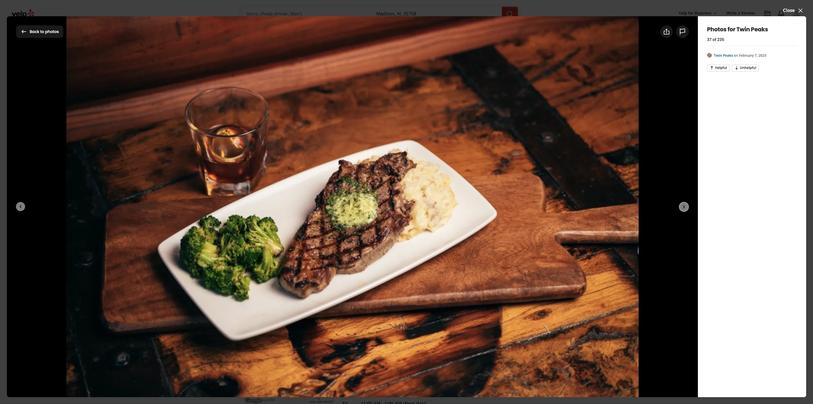 Task type: locate. For each thing, give the bounding box(es) containing it.
0 horizontal spatial get
[[470, 250, 478, 257]]

2 horizontal spatial 24 chevron down v2 image
[[383, 25, 389, 31]]

24 external link v2 image
[[558, 218, 565, 225]]

1 horizontal spatial suggest
[[505, 283, 522, 289]]

get
[[502, 194, 510, 200], [470, 250, 478, 257]]

tier
[[316, 282, 323, 288]]

2 vertical spatial reviews
[[265, 309, 280, 314]]

appetizers,
[[346, 303, 366, 308]]

24 add photo v2 image
[[661, 28, 667, 35]]

inside
[[109, 47, 123, 53]]

11:00 right the thu
[[361, 391, 372, 398]]

1 vertical spatial open
[[433, 373, 445, 379]]

write
[[726, 10, 737, 16], [257, 173, 269, 180]]

1 horizontal spatial ,
[[352, 131, 353, 137]]

0 vertical spatial 235
[[717, 37, 724, 42]]

in 2 reviews button
[[415, 262, 439, 267], [293, 288, 317, 294]]

photos down "yelp"
[[680, 28, 696, 35]]

24 share v2 image
[[663, 28, 670, 35], [345, 173, 352, 180]]

add photos
[[670, 28, 696, 35]]

2 horizontal spatial menu
[[520, 175, 533, 182]]

photos right to
[[45, 29, 59, 34]]

16 chevron down v2 image
[[713, 11, 717, 16]]

1 horizontal spatial menu
[[244, 201, 259, 209]]

get inside get directions 5901 university dr huntsville, al 35806
[[470, 250, 478, 257]]

None search field
[[242, 7, 519, 21]]

1 24 chevron down v2 image from the left
[[313, 25, 320, 31]]

a
[[738, 10, 740, 16], [270, 173, 273, 180], [298, 262, 300, 267], [401, 303, 403, 308]]

24 pencil v2 image
[[496, 283, 503, 290]]

badge
[[313, 262, 324, 267]]

1 vertical spatial an
[[431, 347, 437, 353]]

2 photo of twin peaks - huntsville, al, us. image from the left
[[192, 37, 313, 159]]

see all 235 photos link
[[510, 134, 570, 147]]

reviews right nj.
[[424, 262, 439, 267]]

11:00 am - 12:00 am (next day)
[[361, 364, 428, 370], [361, 373, 428, 379], [361, 382, 428, 388], [361, 391, 428, 398]]

reviews
[[424, 262, 439, 267], [302, 288, 317, 294], [265, 309, 280, 314]]

peaks up "2.9"
[[279, 97, 321, 116]]

24 chevron down v2 image inside auto services link
[[356, 25, 362, 31]]

tab list containing food (137)
[[16, 47, 198, 58]]

1 horizontal spatial i
[[387, 282, 388, 288]]

1 vertical spatial add
[[310, 173, 319, 180]]

edit left 24 pencil v2 image
[[438, 347, 447, 353]]

11:00 for tue
[[361, 373, 372, 379]]

region containing "
[[239, 262, 461, 320]]

photos for twin peaks up the food (137) at the left top of page
[[16, 26, 102, 37]]

0 horizontal spatial see
[[331, 141, 337, 146]]

1 horizontal spatial get
[[502, 194, 510, 200]]

back to photos button
[[16, 25, 63, 38]]

0 vertical spatial "
[[265, 262, 267, 267]]

on
[[734, 53, 738, 58]]

1 horizontal spatial services
[[339, 25, 354, 31]]

review highlights
[[244, 247, 294, 255]]

menu left 'made'
[[520, 175, 533, 182]]

add left 24 flag v2 "image"
[[670, 28, 679, 35]]

for right 'made'
[[549, 175, 555, 182]]

a left timely
[[401, 303, 403, 308]]

1 vertical spatial get directions link
[[470, 250, 503, 257]]

5 photo of twin peaks - huntsville, al, us. image from the left
[[559, 37, 680, 159]]

(134
[[305, 119, 314, 125]]

0 horizontal spatial suggest
[[413, 347, 430, 353]]

"
[[265, 262, 267, 267], [265, 282, 267, 288], [265, 303, 267, 308]]

auto services
[[329, 25, 354, 31]]

peaks up drink (55)
[[78, 26, 102, 37]]

open 11:00 am - 12:00 am (next day)
[[244, 140, 325, 147]]

235 right of at the top right of the page
[[717, 37, 724, 42]]

1 vertical spatial suggest
[[413, 347, 430, 353]]

get down 'scratch' at the top of page
[[502, 194, 510, 200]]

peaks
[[751, 25, 768, 33], [78, 26, 102, 37], [723, 53, 733, 58], [279, 97, 321, 116]]

photos inside add photos link
[[680, 28, 696, 35]]

region
[[239, 262, 461, 320]]

24 close v2 image
[[797, 7, 804, 14]]

open for open now
[[433, 373, 445, 379]]

american
[[316, 131, 338, 137], [355, 131, 376, 137]]

she
[[267, 303, 273, 308]]

helpful
[[715, 65, 727, 70]]

0 horizontal spatial photos
[[45, 29, 59, 34]]

11:00 right mon
[[361, 364, 372, 370]]

0 vertical spatial suggest an edit
[[505, 283, 539, 289]]

peaks down projects image
[[751, 25, 768, 33]]

services right home
[[297, 25, 312, 31]]

- for tue
[[382, 373, 383, 379]]

get for get directions
[[502, 194, 510, 200]]

Search photos text field
[[704, 26, 797, 37]]

11:00 am - 12:00 am (next day) for wed
[[361, 382, 428, 388]]

1 horizontal spatial suggest an edit
[[505, 283, 539, 289]]

2 vertical spatial "
[[434, 303, 436, 308]]

0 horizontal spatial 24 chevron down v2 image
[[313, 25, 320, 31]]

1 vertical spatial 2
[[299, 288, 301, 294]]

get directions
[[502, 194, 533, 200]]

know
[[389, 282, 401, 288]]

an down huntsville,
[[524, 283, 529, 289]]

get up 5901
[[470, 250, 478, 257]]

twin up (137)
[[58, 26, 77, 37]]

user actions element
[[674, 7, 810, 42]]

wore
[[287, 262, 297, 267]]

" for " i ordered the salmon ( top tier
[[265, 282, 267, 288]]

1 horizontal spatial an
[[524, 283, 529, 289]]

0 horizontal spatial american
[[316, 131, 338, 137]]

review inside user actions element
[[741, 10, 755, 16]]

try
[[484, 175, 491, 182]]

for right "yelp"
[[688, 10, 694, 16]]

1 services from the left
[[297, 25, 312, 31]]

2 i from the left
[[387, 282, 388, 288]]

0 horizontal spatial menu
[[141, 47, 154, 53]]

0 horizontal spatial photos for twin peaks
[[16, 26, 102, 37]]

24 chevron down v2 image for auto services
[[356, 25, 362, 31]]

2.9 star rating image
[[244, 117, 294, 126]]

save
[[389, 173, 400, 180]]

0 vertical spatial directions
[[511, 194, 533, 200]]

0 horizontal spatial ,
[[313, 131, 315, 137]]

and left she
[[355, 262, 362, 267]]

american (new) link
[[316, 131, 352, 137]]

1 , from the left
[[313, 131, 315, 137]]

24 chevron down v2 image right auto services
[[356, 25, 362, 31]]

see hours link
[[329, 140, 350, 147]]

1 horizontal spatial directions
[[511, 194, 533, 200]]

previous image
[[141, 93, 147, 100]]

services for auto services
[[339, 25, 354, 31]]

0 vertical spatial 24 share v2 image
[[663, 28, 670, 35]]

24 arrow left v2 image
[[21, 28, 27, 35]]

1 horizontal spatial in 2 reviews button
[[415, 262, 439, 267]]

2 horizontal spatial photos
[[680, 28, 696, 35]]

1 horizontal spatial review
[[741, 10, 755, 16]]

get directions link up university
[[470, 250, 503, 257]]

in inside "in 4 reviews"
[[437, 303, 440, 308]]

photos inside see all 235 photos link
[[544, 137, 560, 144]]

),
[[323, 282, 325, 288]]

0 vertical spatial in 2 reviews button
[[415, 262, 439, 267]]

0 vertical spatial 2
[[421, 262, 423, 267]]

haley
[[342, 262, 354, 267]]

1 horizontal spatial photos
[[544, 137, 560, 144]]

1 vertical spatial in 2 reviews button
[[293, 288, 317, 294]]

2 " from the top
[[265, 282, 267, 288]]

0 horizontal spatial in 2 reviews button
[[293, 288, 317, 294]]

directions up university
[[479, 250, 503, 257]]

food
[[47, 47, 58, 53]]

that
[[325, 262, 333, 267]]

0 vertical spatial review
[[741, 10, 755, 16]]

(next for mon
[[406, 364, 418, 370]]

directions inside get directions 5901 university dr huntsville, al 35806
[[479, 250, 503, 257]]

2 services from the left
[[339, 25, 354, 31]]

sports bars , american (new) , american (traditional)
[[287, 131, 406, 137]]

1 vertical spatial get
[[470, 250, 478, 257]]

american down reviews)
[[316, 131, 338, 137]]

bars
[[303, 131, 313, 137]]

came
[[385, 303, 395, 308]]

1 horizontal spatial add
[[670, 28, 679, 35]]

" down " i ordered the salmon ( top tier
[[292, 288, 293, 294]]

11:00 right wed
[[361, 382, 372, 388]]

1 vertical spatial menu
[[244, 201, 259, 209]]

i right (yes
[[387, 282, 388, 288]]

1 horizontal spatial 24 share v2 image
[[663, 28, 670, 35]]

0 horizontal spatial edit
[[438, 347, 447, 353]]

24 share v2 image left 24 flag v2 "image"
[[663, 28, 670, 35]]

2.9
[[297, 119, 304, 125]]

day) for wed
[[419, 382, 428, 388]]

1 horizontal spatial write
[[726, 10, 737, 16]]

(yes
[[378, 282, 386, 288]]

see left hours
[[331, 141, 337, 146]]

directions down try our scratch menu made for mvps!
[[511, 194, 533, 200]]

24 chevron down v2 image inside more link
[[383, 25, 389, 31]]

11:00
[[258, 140, 269, 147], [361, 364, 372, 370], [361, 373, 372, 379], [361, 382, 372, 388], [361, 391, 372, 398]]

location & hours
[[244, 347, 291, 355]]

1 horizontal spatial photos for twin peaks
[[707, 25, 768, 33]]

suggest an edit link
[[413, 347, 456, 354]]

- for thu
[[382, 391, 383, 398]]

review
[[741, 10, 755, 16], [244, 247, 264, 255]]

1 horizontal spatial 24 chevron down v2 image
[[356, 25, 362, 31]]

for right to
[[45, 26, 56, 37]]

home
[[285, 25, 296, 31]]

in 2 reviews button down (
[[293, 288, 317, 294]]

" right trevor h. image
[[265, 303, 267, 308]]

0 vertical spatial get directions link
[[470, 191, 565, 203]]

thu
[[342, 391, 351, 398]]

24 chevron down v2 image inside the 'home services' link
[[313, 25, 320, 31]]

suggest an edit right 24 pencil v2 icon
[[505, 283, 539, 289]]

24 chevron down v2 image left auto
[[313, 25, 320, 31]]

add inside "link"
[[310, 173, 319, 180]]

american right (new)
[[355, 131, 376, 137]]

0 horizontal spatial directions
[[479, 250, 503, 257]]

0 horizontal spatial write
[[257, 173, 269, 180]]

food
[[375, 303, 384, 308]]

" in 2 reviews
[[292, 288, 317, 294]]

i left ordered
[[267, 282, 268, 288]]

open inside "location & hours" element
[[433, 373, 445, 379]]

get directions link
[[470, 191, 565, 203], [470, 250, 503, 257]]

0 horizontal spatial i
[[267, 282, 268, 288]]

0 vertical spatial menu
[[141, 47, 154, 53]]

from
[[379, 262, 388, 267]]

2 vertical spatial "
[[265, 303, 267, 308]]

2 down salmon
[[299, 288, 301, 294]]

reviews inside "in 4 reviews"
[[265, 309, 280, 314]]

i inside ), mashed potatoes, and fries (yes i know there was no vegetables...
[[387, 282, 388, 288]]

1 vertical spatial "
[[265, 282, 267, 288]]

24 camera v2 image
[[301, 173, 307, 180]]

1 american from the left
[[316, 131, 338, 137]]

0 horizontal spatial "
[[292, 288, 293, 294]]

mashed
[[326, 282, 341, 288]]

services inside the 'home services' link
[[297, 25, 312, 31]]

menu right full
[[320, 219, 333, 225]]

twin down write a review link
[[736, 25, 750, 33]]

0 vertical spatial write
[[726, 10, 737, 16]]

photos right all
[[544, 137, 560, 144]]

" left ordered
[[265, 282, 267, 288]]

outside (1)
[[169, 47, 193, 53]]

1 " from the top
[[265, 262, 267, 267]]

review up steven l. image
[[244, 247, 264, 255]]

see left all
[[519, 137, 528, 144]]

0 horizontal spatial services
[[297, 25, 312, 31]]

2 24 chevron down v2 image from the left
[[356, 25, 362, 31]]

" right princeton,
[[414, 262, 415, 267]]

us
[[292, 303, 296, 308]]

auto services link
[[325, 21, 367, 37]]

to
[[40, 29, 44, 34]]

suggest an edit left 24 pencil v2 image
[[413, 347, 447, 353]]

1 vertical spatial suggest an edit
[[413, 347, 447, 353]]

24 pencil v2 image
[[449, 347, 456, 354]]

3 photo of twin peaks - huntsville, al, us. image from the left
[[313, 37, 438, 159]]

24 save outline v2 image
[[379, 173, 386, 180]]

services inside auto services link
[[339, 25, 354, 31]]

directions for get directions
[[511, 194, 533, 200]]

7306
[[491, 234, 502, 241]]

1 vertical spatial 235
[[535, 137, 543, 144]]

0 horizontal spatial menu
[[275, 219, 288, 225]]

0 horizontal spatial 24 share v2 image
[[345, 173, 352, 180]]

a up the search photos text field
[[738, 10, 740, 16]]

edit down al at the right
[[530, 283, 539, 289]]

write right 16 chevron down v2 image
[[726, 10, 737, 16]]

write inside user actions element
[[726, 10, 737, 16]]

share
[[354, 173, 367, 180]]

nj.
[[409, 262, 414, 267]]

24 star v2 image
[[248, 173, 255, 180]]

16 claim filled v2 image
[[244, 132, 248, 137]]

4 11:00 am - 12:00 am (next day) from the top
[[361, 391, 428, 398]]

suggest an edit inside button
[[505, 283, 539, 289]]

24 share v2 image left the share
[[345, 173, 352, 180]]

2 right nj.
[[421, 262, 423, 267]]

menu inside menu element
[[244, 201, 259, 209]]

1 horizontal spatial see
[[519, 137, 528, 144]]

see
[[519, 137, 528, 144], [331, 141, 337, 146]]

reviews down she
[[265, 309, 280, 314]]

$$
[[275, 131, 280, 137]]

get directions link down try our scratch menu made for mvps!
[[470, 191, 565, 203]]

dr
[[505, 257, 511, 264]]

1 horizontal spatial 235
[[717, 37, 724, 42]]

in left 4
[[437, 303, 440, 308]]

outside
[[169, 47, 187, 53]]

1 vertical spatial edit
[[438, 347, 447, 353]]

menu right 'website'
[[275, 219, 288, 225]]

0 vertical spatial an
[[524, 283, 529, 289]]

2 11:00 am - 12:00 am (next day) from the top
[[361, 373, 428, 379]]

and left fries
[[360, 282, 367, 288]]

in 2 reviews button right nj.
[[415, 262, 439, 267]]

1 horizontal spatial open
[[433, 373, 445, 379]]

reviews down top
[[302, 288, 317, 294]]

3 24 chevron down v2 image from the left
[[383, 25, 389, 31]]

0 horizontal spatial an
[[431, 347, 437, 353]]

3 " from the top
[[265, 303, 267, 308]]

" left 4
[[434, 303, 436, 308]]

location & hours element
[[234, 337, 469, 404]]

2 horizontal spatial reviews
[[424, 262, 439, 267]]

open left now
[[433, 373, 445, 379]]

directions for get directions 5901 university dr huntsville, al 35806
[[479, 250, 503, 257]]

restaurants link
[[241, 21, 280, 37]]

search image
[[506, 10, 513, 17]]

share button
[[340, 170, 372, 183]]

24 share v2 image inside share button
[[345, 173, 352, 180]]

open down the 16 claim filled v2 'icon'
[[244, 140, 255, 147]]

day) for thu
[[419, 391, 428, 398]]

0 horizontal spatial 2
[[299, 288, 301, 294]]

0 horizontal spatial add
[[310, 173, 319, 180]]

16 external link v2 image
[[248, 220, 253, 224]]

2 , from the left
[[352, 131, 353, 137]]

0 vertical spatial suggest
[[505, 283, 522, 289]]

review up the search photos text field
[[741, 10, 755, 16]]

4 photo of twin peaks - huntsville, al, us. image from the left
[[438, 37, 559, 159]]

0 vertical spatial edit
[[530, 283, 539, 289]]

1 vertical spatial directions
[[479, 250, 503, 257]]

there
[[402, 282, 414, 288]]

0 vertical spatial get
[[502, 194, 510, 200]]

24 chevron down v2 image right 'more'
[[383, 25, 389, 31]]

" down review highlights
[[265, 262, 267, 267]]

menu for full menu
[[320, 219, 333, 225]]

photo of twin peaks - huntsville, al, us. image
[[70, 37, 192, 159], [192, 37, 313, 159], [313, 37, 438, 159], [438, 37, 559, 159], [559, 37, 680, 159]]

0 horizontal spatial open
[[244, 140, 255, 147]]

edit
[[530, 283, 539, 289], [438, 347, 447, 353]]

(traditional)
[[378, 131, 406, 137]]

12:00 for tue
[[385, 373, 396, 379]]

1 horizontal spatial edit
[[530, 283, 539, 289]]

menu left (6)
[[141, 47, 154, 53]]

24 chevron down v2 image for home services
[[313, 25, 320, 31]]

write right 24 star v2 icon
[[257, 173, 269, 180]]

services right auto
[[339, 25, 354, 31]]

in right came
[[396, 303, 400, 308]]

1 horizontal spatial menu
[[320, 219, 333, 225]]

day) for tue
[[419, 373, 428, 379]]

add right 24 camera v2 image
[[310, 173, 319, 180]]

" for " she provided us with great service, drinks, appetizers, and food came in a timely manner . "
[[265, 303, 267, 308]]

" for " our server wore a name badge that said haley and she was from princeton, nj. " in 2 reviews
[[265, 262, 267, 267]]

24 chevron down v2 image for more
[[383, 25, 389, 31]]

0 vertical spatial open
[[244, 140, 255, 147]]

home services
[[285, 25, 312, 31]]

and left food
[[367, 303, 374, 308]]

0 vertical spatial add
[[670, 28, 679, 35]]

photos for twin peaks down write a review link
[[707, 25, 768, 33]]

0 vertical spatial "
[[414, 262, 415, 267]]

1 vertical spatial "
[[292, 288, 293, 294]]

24 chevron down v2 image
[[313, 25, 320, 31], [356, 25, 362, 31], [383, 25, 389, 31]]

an left 24 pencil v2 image
[[431, 347, 437, 353]]

3 11:00 am - 12:00 am (next day) from the top
[[361, 382, 428, 388]]

1 vertical spatial write
[[257, 173, 269, 180]]

write for write a review
[[257, 173, 269, 180]]

11:00 right tue
[[361, 373, 372, 379]]

0 horizontal spatial 235
[[535, 137, 543, 144]]

1 11:00 am - 12:00 am (next day) from the top
[[361, 364, 428, 370]]

and inside ), mashed potatoes, and fries (yes i know there was no vegetables...
[[360, 282, 367, 288]]

add for add photo
[[310, 173, 319, 180]]

1 i from the left
[[267, 282, 268, 288]]

1 vertical spatial reviews
[[302, 288, 317, 294]]

steven l. image
[[244, 262, 261, 279]]

0 horizontal spatial suggest an edit
[[413, 347, 447, 353]]

al
[[536, 257, 542, 264]]

tab list
[[16, 47, 198, 58]]

add
[[670, 28, 679, 35], [310, 173, 319, 180]]

1 horizontal spatial american
[[355, 131, 376, 137]]

235 right all
[[535, 137, 543, 144]]

1 vertical spatial 24 share v2 image
[[345, 173, 352, 180]]

menu up 16 external link v2 image
[[244, 201, 259, 209]]

0 horizontal spatial reviews
[[265, 309, 280, 314]]

(next for thu
[[406, 391, 418, 398]]



Task type: vqa. For each thing, say whether or not it's contained in the screenshot.
1 BUTTON
no



Task type: describe. For each thing, give the bounding box(es) containing it.
for down write a review link
[[728, 25, 735, 33]]

inside (24)
[[109, 47, 132, 53]]

write a review
[[726, 10, 755, 16]]

twin peaks link
[[714, 53, 734, 58]]

2 american from the left
[[355, 131, 376, 137]]

website menu link
[[244, 216, 293, 229]]

(new)
[[339, 131, 352, 137]]

235 for of
[[717, 37, 724, 42]]

24 chevron down v2 image
[[269, 25, 276, 31]]

was
[[415, 282, 423, 288]]

(256) 517-7306
[[470, 234, 502, 241]]

2.9 (134 reviews)
[[297, 119, 333, 125]]

suggest inside button
[[505, 283, 522, 289]]

in 2 reviews button for " our server wore a name badge that said haley and she was from princeton, nj. " in 2 reviews
[[415, 262, 439, 267]]

notifications image
[[778, 10, 785, 17]]

2 get directions link from the top
[[470, 250, 503, 257]]

was
[[371, 262, 378, 267]]

517-
[[482, 234, 491, 241]]

7,
[[755, 53, 758, 58]]

(55)
[[92, 47, 100, 53]]

unhelpful button
[[732, 65, 759, 71]]

she
[[363, 262, 370, 267]]

in 4 reviews
[[265, 303, 444, 314]]

" i ordered the salmon ( top tier
[[265, 282, 323, 288]]

edit inside button
[[530, 283, 539, 289]]

map image
[[244, 361, 333, 404]]

suggest inside "location & hours" element
[[413, 347, 430, 353]]

get directions 5901 university dr huntsville, al 35806
[[470, 250, 542, 270]]

great
[[307, 303, 316, 308]]

(next for wed
[[406, 382, 418, 388]]

235 for all
[[535, 137, 543, 144]]

- for wed
[[382, 382, 383, 388]]

&
[[269, 347, 273, 355]]

35806
[[470, 264, 483, 270]]

0 horizontal spatial review
[[244, 247, 264, 255]]

2 vertical spatial and
[[367, 303, 374, 308]]

region inside review highlights element
[[239, 262, 461, 320]]

yelp for business button
[[676, 8, 720, 18]]

2 horizontal spatial "
[[434, 303, 436, 308]]

services for home services
[[297, 25, 312, 31]]

yelp for business
[[679, 10, 712, 16]]

37 of 235
[[707, 37, 724, 42]]

open now
[[433, 373, 455, 379]]

11:00 am - 12:00 am (next day) for mon
[[361, 364, 428, 370]]

0 vertical spatial reviews
[[424, 262, 439, 267]]

sports
[[287, 131, 302, 137]]

review
[[274, 173, 289, 180]]

menu for menu
[[244, 201, 259, 209]]

website
[[255, 219, 273, 225]]

made
[[534, 175, 548, 182]]

0 vertical spatial and
[[355, 262, 362, 267]]

service,
[[317, 303, 331, 308]]

location
[[244, 347, 268, 355]]

our
[[267, 262, 274, 267]]

1 horizontal spatial photos
[[707, 25, 726, 33]]

1 horizontal spatial 2
[[421, 262, 423, 267]]

timely manner button
[[404, 303, 433, 308]]

wed
[[342, 382, 352, 388]]

menu for website menu
[[275, 219, 288, 225]]

in 2 reviews button for " i ordered the salmon ( top tier
[[293, 288, 317, 294]]

fries
[[369, 282, 377, 288]]

menu element
[[234, 192, 456, 229]]

full
[[311, 219, 319, 225]]

12:00 for wed
[[385, 382, 396, 388]]

1 photo of twin peaks - huntsville, al, us. image from the left
[[70, 37, 192, 159]]

drink (55)
[[79, 47, 100, 53]]

1 get directions link from the top
[[470, 191, 565, 203]]

an inside 'suggest an edit' button
[[524, 283, 529, 289]]

peaks left on
[[723, 53, 733, 58]]

write a review
[[257, 173, 289, 180]]

24 flag v2 image
[[679, 28, 686, 35]]

(next for tue
[[406, 373, 418, 379]]

edit inside "location & hours" element
[[438, 347, 447, 353]]

24 menu v2 image
[[302, 218, 309, 225]]

12:00 for thu
[[385, 391, 396, 398]]

11:00 down claimed
[[258, 140, 269, 147]]

12:00 for mon
[[385, 364, 396, 370]]

write for write a review
[[726, 10, 737, 16]]

11:00 am - 12:00 am (next day) for tue
[[361, 373, 428, 379]]

full menu link
[[297, 216, 338, 229]]

suggest an edit button
[[470, 280, 565, 292]]

twin peaks on february 7, 2023
[[714, 53, 766, 58]]

add for add photos
[[670, 28, 679, 35]]

11:00 am - 12:00 am (next day) for thu
[[361, 391, 428, 398]]

provided
[[274, 303, 291, 308]]

1 horizontal spatial reviews
[[302, 288, 317, 294]]

in down " i ordered the salmon ( top tier
[[294, 288, 298, 294]]

suggest an edit inside "location & hours" element
[[413, 347, 447, 353]]

save button
[[375, 170, 404, 183]]

(
[[307, 282, 308, 288]]

see for see all 235 photos
[[519, 137, 528, 144]]

american (traditional) link
[[355, 131, 406, 137]]

in right nj.
[[416, 262, 420, 267]]

back
[[30, 29, 39, 34]]

write a review link
[[244, 170, 293, 183]]

(6)
[[155, 47, 160, 53]]

timely
[[404, 303, 417, 308]]

twin up 2.9 star rating image
[[244, 97, 276, 116]]

february
[[739, 53, 754, 58]]

photo
[[320, 173, 333, 180]]

ordered
[[269, 282, 284, 288]]

16 nothelpful v2 image
[[734, 66, 739, 70]]

food (137)
[[47, 47, 70, 53]]

now
[[446, 373, 455, 379]]

2023
[[759, 53, 766, 58]]

menu inside try our scratch menu made for mvps!
[[520, 175, 533, 182]]

mvps!
[[484, 182, 499, 188]]

said
[[334, 262, 341, 267]]

arion m. image
[[244, 282, 261, 300]]

(24)
[[124, 47, 132, 53]]

get for get directions 5901 university dr huntsville, al 35806
[[470, 250, 478, 257]]

more link
[[367, 21, 394, 37]]

salmon
[[292, 282, 306, 288]]

of
[[712, 37, 716, 42]]

twin up helpful button
[[714, 53, 722, 58]]

24 phone v2 image
[[558, 234, 565, 241]]

top tier button
[[308, 282, 323, 288]]

photos inside back to photos button
[[45, 29, 59, 34]]

24 directions v2 image
[[558, 257, 565, 264]]

projects image
[[764, 10, 771, 17]]

previous photo image
[[17, 203, 24, 210]]

auto
[[329, 25, 338, 31]]

close
[[783, 7, 795, 13]]

unhelpful
[[740, 65, 756, 70]]

open for open 11:00 am - 12:00 am (next day)
[[244, 140, 255, 147]]

37
[[707, 37, 712, 42]]

an inside suggest an edit link
[[431, 347, 437, 353]]

close button
[[783, 7, 804, 14]]

more
[[371, 25, 381, 31]]

business
[[695, 10, 712, 16]]

business categories element
[[241, 21, 802, 37]]

in 4 reviews button
[[265, 303, 444, 314]]

(134 reviews) link
[[305, 119, 333, 125]]

1 horizontal spatial "
[[414, 262, 415, 267]]

11:00 for mon
[[361, 364, 372, 370]]

menu for menu (6)
[[141, 47, 154, 53]]

a left review
[[270, 173, 273, 180]]

write a review link
[[724, 8, 757, 18]]

4
[[441, 303, 444, 308]]

11:00 for wed
[[361, 382, 372, 388]]

potatoes,
[[342, 282, 359, 288]]

highlights
[[265, 247, 294, 255]]

16 helpful v2 image
[[710, 66, 714, 70]]

manner
[[418, 303, 433, 308]]

for inside try our scratch menu made for mvps!
[[549, 175, 555, 182]]

princeton,
[[389, 262, 408, 267]]

trevor h. image
[[244, 303, 261, 320]]

day) for mon
[[419, 364, 428, 370]]

all
[[529, 137, 534, 144]]

tue
[[342, 373, 351, 379]]

- for mon
[[382, 364, 383, 370]]

next photo image
[[681, 204, 687, 210]]

0 horizontal spatial photos
[[16, 26, 43, 37]]

see for see hours
[[331, 141, 337, 146]]

for inside yelp for business button
[[688, 10, 694, 16]]

top
[[308, 282, 315, 288]]

review highlights element
[[234, 238, 461, 328]]

a right wore
[[298, 262, 300, 267]]

11:00 for thu
[[361, 391, 372, 398]]

university
[[482, 257, 504, 264]]



